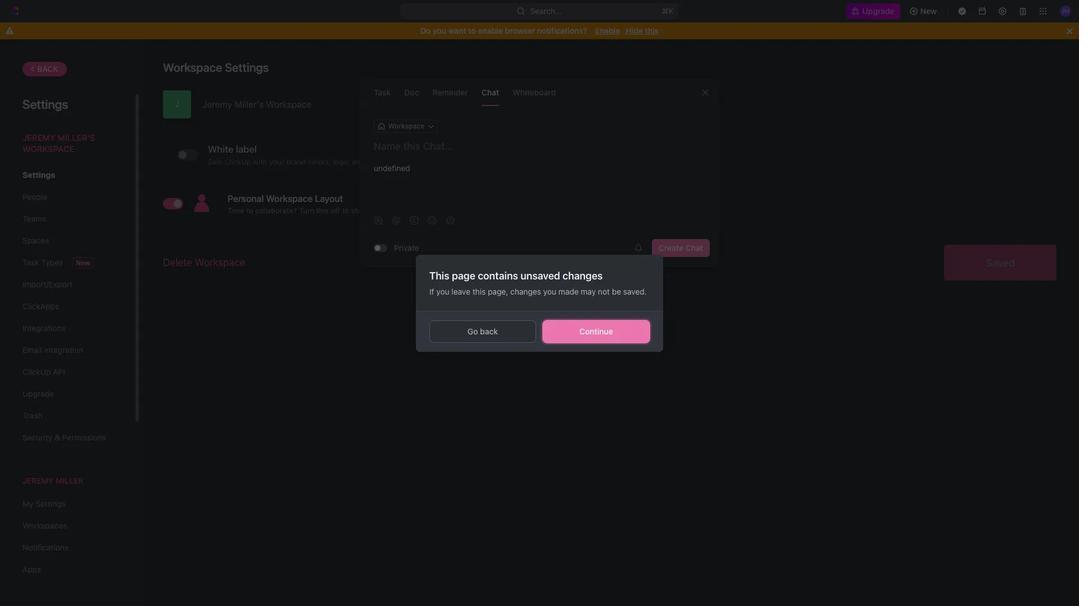 Task type: describe. For each thing, give the bounding box(es) containing it.
do you want to enable browser notifications? enable hide this
[[420, 26, 659, 35]]

notifications link
[[22, 539, 112, 558]]

back inside button
[[480, 327, 498, 336]]

do
[[420, 26, 431, 35]]

url.
[[400, 157, 416, 166]]

custom
[[373, 157, 398, 166]]

workspaces link
[[22, 517, 112, 536]]

private
[[394, 243, 419, 253]]

you down unsaved
[[543, 287, 556, 296]]

go back
[[468, 327, 498, 336]]

unsaved
[[521, 270, 560, 282]]

page
[[452, 270, 475, 282]]

spaces link
[[22, 232, 112, 251]]

features
[[380, 206, 408, 215]]

integrations
[[22, 324, 66, 333]]

collaborate?
[[255, 206, 297, 215]]

search...
[[530, 6, 562, 16]]

notifications
[[22, 544, 68, 553]]

notifications?
[[537, 26, 587, 35]]

integration
[[44, 346, 83, 355]]

productivity.
[[474, 206, 516, 215]]

want
[[448, 26, 466, 35]]

settings link
[[22, 166, 112, 185]]

task for task types
[[22, 258, 39, 268]]

security & permissions
[[22, 433, 106, 443]]

saved.
[[623, 287, 647, 296]]

you right the do
[[433, 26, 446, 35]]

import/export
[[22, 280, 72, 289]]

logo,
[[333, 157, 350, 166]]

leave
[[452, 287, 470, 296]]

show
[[351, 206, 369, 215]]

all
[[371, 206, 378, 215]]

types
[[41, 258, 63, 268]]

hide
[[626, 26, 643, 35]]

miller's
[[58, 133, 95, 143]]

jeremy miller's workspace
[[22, 133, 95, 154]]

j
[[175, 100, 179, 108]]

1 horizontal spatial changes
[[563, 270, 603, 282]]

time
[[228, 206, 244, 215]]

teams link
[[22, 210, 112, 229]]

go back button
[[429, 321, 536, 343]]

new button
[[905, 2, 944, 20]]

enable
[[478, 26, 503, 35]]

1 vertical spatial upgrade link
[[22, 385, 112, 404]]

doc button
[[404, 79, 419, 106]]

permissions
[[62, 433, 106, 443]]

workspaces
[[22, 522, 67, 531]]

your
[[269, 157, 284, 166]]

this
[[429, 270, 449, 282]]

team
[[455, 206, 472, 215]]

task types
[[22, 258, 63, 268]]

reminder button
[[433, 79, 468, 106]]

made
[[558, 287, 579, 296]]

&
[[55, 433, 60, 443]]

2 horizontal spatial to
[[468, 26, 476, 35]]

workspace inside the jeremy miller's workspace
[[22, 144, 74, 154]]

Name this Chat... field
[[360, 140, 719, 153]]

skin
[[208, 157, 222, 166]]

turn
[[299, 206, 314, 215]]

a
[[367, 157, 371, 166]]

this inside this page contains unsaved changes if you leave this page, changes you made may not be saved.
[[473, 287, 486, 296]]

for
[[444, 206, 453, 215]]

upgrade inside settings element
[[22, 389, 54, 399]]

task for task
[[374, 87, 391, 97]]

this page contains unsaved changes dialog
[[416, 255, 663, 352]]

clickup inside clickup api 'link'
[[22, 368, 51, 377]]

this page contains unsaved changes if you leave this page, changes you made may not be saved.
[[429, 270, 647, 296]]

people link
[[22, 188, 112, 207]]

not
[[598, 287, 610, 296]]

email integration
[[22, 346, 83, 355]]

2 horizontal spatial this
[[645, 26, 659, 35]]

settings inside the my settings link
[[36, 500, 66, 509]]

integrations link
[[22, 319, 112, 338]]

1 horizontal spatial upgrade link
[[847, 3, 900, 19]]

continue button
[[543, 321, 650, 343]]

delete workspace button
[[163, 251, 245, 275]]

jeremy for jeremy miller's workspace
[[22, 133, 55, 143]]

api
[[53, 368, 65, 377]]

trash link
[[22, 407, 112, 426]]

saved button
[[944, 245, 1057, 281]]

0 vertical spatial upgrade
[[862, 6, 895, 16]]

Team Na﻿me text field
[[202, 90, 1057, 116]]

chat inside button
[[686, 243, 703, 253]]

enable
[[595, 26, 620, 35]]

clickapps link
[[22, 297, 112, 316]]

apps
[[22, 566, 41, 575]]

white
[[208, 144, 234, 155]]



Task type: locate. For each thing, give the bounding box(es) containing it.
changes down unsaved
[[510, 287, 541, 296]]

security & permissions link
[[22, 429, 112, 448]]

brand
[[286, 157, 306, 166]]

0 horizontal spatial chat
[[482, 87, 499, 97]]

1 vertical spatial back
[[480, 327, 498, 336]]

changes up may on the top
[[563, 270, 603, 282]]

1 horizontal spatial this
[[473, 287, 486, 296]]

jeremy inside the jeremy miller's workspace
[[22, 133, 55, 143]]

upgrade link left new button
[[847, 3, 900, 19]]

my settings
[[22, 500, 66, 509]]

clickup inside white label skin clickup with your brand colors, logo, and a custom url.
[[224, 157, 251, 166]]

upgrade link
[[847, 3, 900, 19], [22, 385, 112, 404]]

personal workspace layout time to collaborate? turn this off to show all features designed for team productivity.
[[228, 194, 516, 215]]

0 horizontal spatial task
[[22, 258, 39, 268]]

dialog containing task
[[360, 79, 719, 267]]

1 horizontal spatial chat
[[686, 243, 703, 253]]

workspace inside personal workspace layout time to collaborate? turn this off to show all features designed for team productivity.
[[266, 194, 313, 204]]

back
[[37, 64, 58, 74], [480, 327, 498, 336]]

1 horizontal spatial new
[[920, 6, 937, 16]]

task left types
[[22, 258, 39, 268]]

may
[[581, 287, 596, 296]]

1 vertical spatial new
[[76, 259, 90, 268]]

delete
[[163, 257, 192, 269]]

0 vertical spatial task
[[374, 87, 391, 97]]

workspace down miller's
[[22, 144, 74, 154]]

chat right 'reminder'
[[482, 87, 499, 97]]

off
[[331, 206, 340, 215]]

0 vertical spatial clickup
[[224, 157, 251, 166]]

chat
[[482, 87, 499, 97], [686, 243, 703, 253]]

whiteboard
[[513, 87, 556, 97]]

1 vertical spatial changes
[[510, 287, 541, 296]]

settings inside "settings" 'link'
[[22, 170, 55, 180]]

reminder
[[433, 87, 468, 97]]

back link
[[22, 62, 67, 76]]

security
[[22, 433, 52, 443]]

jeremy for jeremy miller
[[22, 477, 53, 486]]

undefined
[[374, 164, 410, 173]]

0 vertical spatial jeremy
[[22, 133, 55, 143]]

spaces
[[22, 236, 49, 246]]

1 vertical spatial upgrade
[[22, 389, 54, 399]]

upgrade down clickup api
[[22, 389, 54, 399]]

1 vertical spatial this
[[316, 206, 329, 215]]

clickup api
[[22, 368, 65, 377]]

miller
[[56, 477, 83, 486]]

workspace up j
[[163, 61, 222, 74]]

1 horizontal spatial to
[[342, 206, 349, 215]]

create chat
[[659, 243, 703, 253]]

jeremy
[[22, 133, 55, 143], [22, 477, 53, 486]]

colors,
[[308, 157, 331, 166]]

saved
[[986, 257, 1015, 269]]

this left off
[[316, 206, 329, 215]]

dialog
[[360, 79, 719, 267]]

1 vertical spatial task
[[22, 258, 39, 268]]

1 vertical spatial clickup
[[22, 368, 51, 377]]

email integration link
[[22, 341, 112, 360]]

0 horizontal spatial back
[[37, 64, 58, 74]]

this right hide
[[645, 26, 659, 35]]

1 horizontal spatial clickup
[[224, 157, 251, 166]]

create
[[659, 243, 683, 253]]

you right if
[[436, 287, 449, 296]]

designed
[[410, 206, 442, 215]]

jeremy miller
[[22, 477, 83, 486]]

you
[[433, 26, 446, 35], [436, 287, 449, 296], [543, 287, 556, 296]]

and
[[352, 157, 365, 166]]

0 vertical spatial this
[[645, 26, 659, 35]]

my settings link
[[22, 495, 112, 514]]

jeremy left miller's
[[22, 133, 55, 143]]

clickup left api
[[22, 368, 51, 377]]

0 vertical spatial chat
[[482, 87, 499, 97]]

whiteboard button
[[513, 79, 556, 106]]

1 horizontal spatial back
[[480, 327, 498, 336]]

trash
[[22, 411, 43, 421]]

label
[[236, 144, 257, 155]]

doc
[[404, 87, 419, 97]]

this
[[645, 26, 659, 35], [316, 206, 329, 215], [473, 287, 486, 296]]

this right leave
[[473, 287, 486, 296]]

new inside button
[[920, 6, 937, 16]]

this inside personal workspace layout time to collaborate? turn this off to show all features designed for team productivity.
[[316, 206, 329, 215]]

2 jeremy from the top
[[22, 477, 53, 486]]

0 horizontal spatial upgrade link
[[22, 385, 112, 404]]

settings
[[225, 61, 269, 74], [22, 97, 68, 112], [22, 170, 55, 180], [36, 500, 66, 509]]

1 horizontal spatial upgrade
[[862, 6, 895, 16]]

delete workspace
[[163, 257, 245, 269]]

workspace inside button
[[195, 257, 245, 269]]

apps link
[[22, 561, 112, 580]]

workspace right delete
[[195, 257, 245, 269]]

to
[[468, 26, 476, 35], [246, 206, 253, 215], [342, 206, 349, 215]]

go
[[468, 327, 478, 336]]

import/export link
[[22, 275, 112, 295]]

2 vertical spatial this
[[473, 287, 486, 296]]

people
[[22, 192, 47, 202]]

white label skin clickup with your brand colors, logo, and a custom url.
[[208, 144, 416, 166]]

changes
[[563, 270, 603, 282], [510, 287, 541, 296]]

1 vertical spatial chat
[[686, 243, 703, 253]]

1 jeremy from the top
[[22, 133, 55, 143]]

⌘k
[[662, 6, 674, 16]]

0 horizontal spatial clickup
[[22, 368, 51, 377]]

upgrade left new button
[[862, 6, 895, 16]]

new inside settings element
[[76, 259, 90, 268]]

task inside settings element
[[22, 258, 39, 268]]

back inside settings element
[[37, 64, 58, 74]]

chat button
[[482, 79, 499, 106]]

to right off
[[342, 206, 349, 215]]

continue
[[580, 327, 613, 336]]

to down personal
[[246, 206, 253, 215]]

my
[[22, 500, 33, 509]]

create chat button
[[652, 239, 710, 257]]

chat right create
[[686, 243, 703, 253]]

workspace up collaborate?
[[266, 194, 313, 204]]

0 vertical spatial new
[[920, 6, 937, 16]]

task left doc
[[374, 87, 391, 97]]

clickup
[[224, 157, 251, 166], [22, 368, 51, 377]]

1 vertical spatial jeremy
[[22, 477, 53, 486]]

0 vertical spatial back
[[37, 64, 58, 74]]

0 horizontal spatial this
[[316, 206, 329, 215]]

personal
[[228, 194, 264, 204]]

jeremy up my settings in the bottom of the page
[[22, 477, 53, 486]]

to right want
[[468, 26, 476, 35]]

page,
[[488, 287, 508, 296]]

workspace settings
[[163, 61, 269, 74]]

if
[[429, 287, 434, 296]]

clickup down label
[[224, 157, 251, 166]]

0 vertical spatial changes
[[563, 270, 603, 282]]

0 horizontal spatial upgrade
[[22, 389, 54, 399]]

email
[[22, 346, 42, 355]]

0 horizontal spatial new
[[76, 259, 90, 268]]

upgrade link up "trash" link
[[22, 385, 112, 404]]

clickup api link
[[22, 363, 112, 382]]

task
[[374, 87, 391, 97], [22, 258, 39, 268]]

be
[[612, 287, 621, 296]]

0 horizontal spatial to
[[246, 206, 253, 215]]

1 horizontal spatial task
[[374, 87, 391, 97]]

settings element
[[0, 39, 141, 607]]

0 vertical spatial upgrade link
[[847, 3, 900, 19]]

new
[[920, 6, 937, 16], [76, 259, 90, 268]]

upgrade
[[862, 6, 895, 16], [22, 389, 54, 399]]

0 horizontal spatial changes
[[510, 287, 541, 296]]



Task type: vqa. For each thing, say whether or not it's contained in the screenshot.
People
yes



